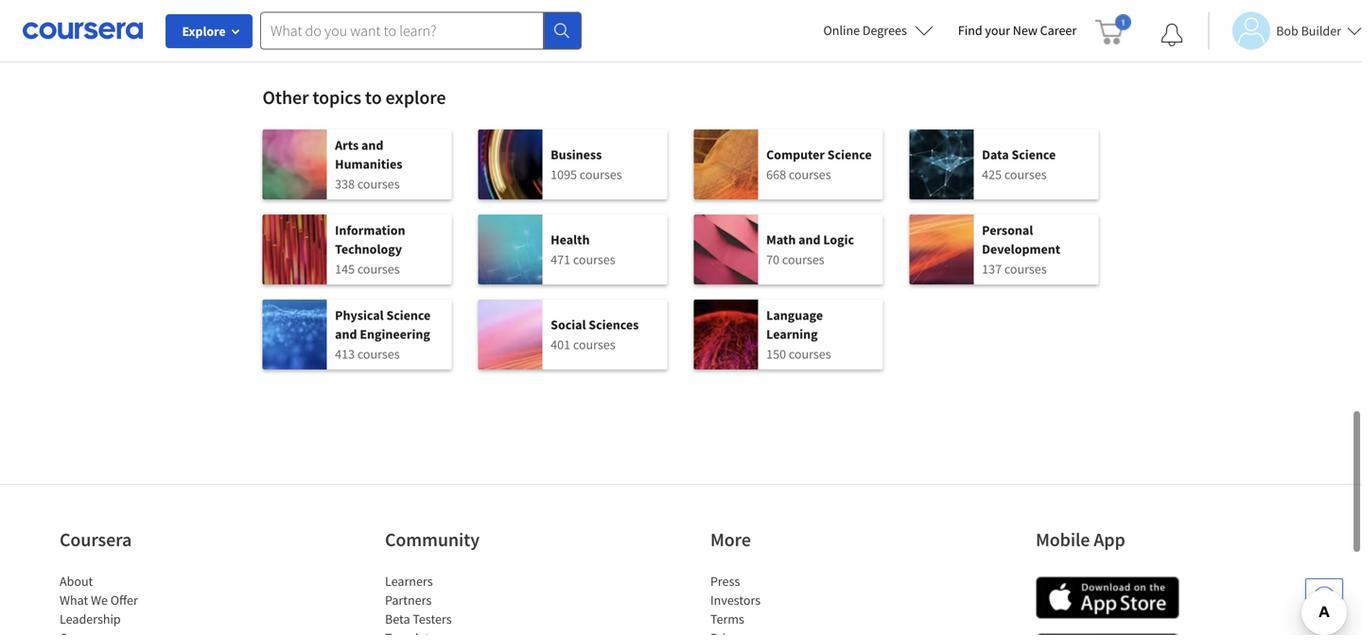 Task type: describe. For each thing, give the bounding box(es) containing it.
courses inside data science 425 courses
[[1004, 166, 1047, 183]]

offer
[[110, 592, 138, 609]]

coursera
[[60, 528, 132, 552]]

business
[[551, 146, 602, 163]]

learners link
[[385, 573, 433, 590]]

about what we offer leadership
[[60, 573, 138, 628]]

show notifications image
[[1161, 24, 1184, 46]]

471
[[551, 251, 570, 268]]

development
[[982, 241, 1061, 258]]

beta
[[385, 611, 410, 628]]

engineering
[[360, 326, 430, 343]]

137
[[982, 261, 1002, 278]]

online
[[823, 22, 860, 39]]

and for math
[[799, 231, 821, 248]]

your
[[985, 22, 1010, 39]]

shopping cart: 1 item image
[[1096, 14, 1132, 44]]

press investors terms
[[710, 573, 761, 628]]

explore
[[182, 23, 226, 40]]

information
[[335, 222, 405, 239]]

we
[[91, 592, 108, 609]]

courses inside math and logic 70 courses
[[782, 251, 825, 268]]

logic
[[823, 231, 854, 248]]

about link
[[60, 573, 93, 590]]

investors
[[710, 592, 761, 609]]

app
[[1094, 528, 1125, 552]]

computer
[[766, 146, 825, 163]]

math
[[766, 231, 796, 248]]

bob builder
[[1276, 22, 1341, 39]]

partners link
[[385, 592, 432, 609]]

investors link
[[710, 592, 761, 609]]

70
[[766, 251, 780, 268]]

sciences
[[589, 316, 639, 333]]

science for data science 425 courses
[[1012, 146, 1056, 163]]

help center image
[[1313, 587, 1336, 609]]

find
[[958, 22, 983, 39]]

community
[[385, 528, 480, 552]]

1095
[[551, 166, 577, 183]]

science for physical science and engineering 413 courses
[[386, 307, 431, 324]]

health 471 courses
[[551, 231, 615, 268]]

business 1095 courses
[[551, 146, 622, 183]]

arts
[[335, 137, 359, 154]]

press
[[710, 573, 740, 590]]

personal
[[982, 222, 1033, 239]]

other
[[263, 86, 309, 109]]

social
[[551, 316, 586, 333]]

courses inside personal development 137 courses
[[1004, 261, 1047, 278]]

data science 425 courses
[[982, 146, 1056, 183]]

partners
[[385, 592, 432, 609]]

find your new career link
[[949, 19, 1086, 43]]

computer science 668 courses
[[766, 146, 872, 183]]

leadership
[[60, 611, 121, 628]]

new
[[1013, 22, 1038, 39]]

explore
[[385, 86, 446, 109]]

courses inside information technology 145 courses
[[357, 261, 400, 278]]

language
[[766, 307, 823, 324]]



Task type: vqa. For each thing, say whether or not it's contained in the screenshot.
"free." inside the Access to lectures and assignments depends on your type of enrollment. If you take a course in audit mode, you will be able to see most course materials for free. To access graded assignments and to earn a Certificate, you will need to purchase the Certificate experience, during or after your audit. If you don't see the audit option:
no



Task type: locate. For each thing, give the bounding box(es) containing it.
courses down learning
[[789, 346, 831, 363]]

courses inside arts and humanities 338 courses
[[357, 175, 400, 193]]

1 horizontal spatial science
[[828, 146, 872, 163]]

list containing about
[[60, 572, 220, 636]]

courses down health
[[573, 251, 615, 268]]

science up engineering
[[386, 307, 431, 324]]

courses inside computer science 668 courses
[[789, 166, 831, 183]]

science inside computer science 668 courses
[[828, 146, 872, 163]]

science right data
[[1012, 146, 1056, 163]]

2 horizontal spatial and
[[799, 231, 821, 248]]

science for computer science 668 courses
[[828, 146, 872, 163]]

list item down testers
[[385, 629, 546, 636]]

science inside the physical science and engineering 413 courses
[[386, 307, 431, 324]]

coursera image
[[23, 15, 143, 46]]

courses down technology
[[357, 261, 400, 278]]

beta testers link
[[385, 611, 452, 628]]

leadership link
[[60, 611, 121, 628]]

terms link
[[710, 611, 744, 628]]

2 horizontal spatial list item
[[710, 629, 871, 636]]

builder
[[1301, 22, 1341, 39]]

courses down development
[[1004, 261, 1047, 278]]

courses down engineering
[[357, 346, 400, 363]]

online degrees
[[823, 22, 907, 39]]

information technology 145 courses
[[335, 222, 405, 278]]

and right math
[[799, 231, 821, 248]]

career
[[1040, 22, 1077, 39]]

list item for community
[[385, 629, 546, 636]]

health
[[551, 231, 590, 248]]

mobile app
[[1036, 528, 1125, 552]]

learners
[[385, 573, 433, 590]]

1 horizontal spatial and
[[361, 137, 383, 154]]

and up the 413
[[335, 326, 357, 343]]

413
[[335, 346, 355, 363]]

courses down humanities
[[357, 175, 400, 193]]

about
[[60, 573, 93, 590]]

find your new career
[[958, 22, 1077, 39]]

explore button
[[166, 14, 253, 48]]

list for community
[[385, 572, 546, 636]]

testers
[[413, 611, 452, 628]]

what we offer link
[[60, 592, 138, 609]]

courses down computer
[[789, 166, 831, 183]]

list for coursera
[[60, 572, 220, 636]]

list item for more
[[710, 629, 871, 636]]

courses
[[580, 166, 622, 183], [789, 166, 831, 183], [1004, 166, 1047, 183], [357, 175, 400, 193], [573, 251, 615, 268], [782, 251, 825, 268], [357, 261, 400, 278], [1004, 261, 1047, 278], [573, 336, 615, 353], [357, 346, 400, 363], [789, 346, 831, 363]]

and up humanities
[[361, 137, 383, 154]]

physical science and engineering 413 courses
[[335, 307, 431, 363]]

to
[[365, 86, 382, 109]]

other topics to explore
[[263, 86, 446, 109]]

list item down offer
[[60, 629, 220, 636]]

and inside arts and humanities 338 courses
[[361, 137, 383, 154]]

math and logic 70 courses
[[766, 231, 854, 268]]

science
[[828, 146, 872, 163], [1012, 146, 1056, 163], [386, 307, 431, 324]]

science right computer
[[828, 146, 872, 163]]

0 horizontal spatial science
[[386, 307, 431, 324]]

What do you want to learn? text field
[[260, 12, 544, 50]]

what
[[60, 592, 88, 609]]

bob builder button
[[1208, 12, 1362, 50]]

3 list item from the left
[[710, 629, 871, 636]]

courses down business
[[580, 166, 622, 183]]

0 horizontal spatial list item
[[60, 629, 220, 636]]

425
[[982, 166, 1002, 183]]

mobile
[[1036, 528, 1090, 552]]

physical
[[335, 307, 384, 324]]

online degrees button
[[808, 9, 949, 51]]

press link
[[710, 573, 740, 590]]

topics
[[313, 86, 361, 109]]

1 horizontal spatial list item
[[385, 629, 546, 636]]

and inside math and logic 70 courses
[[799, 231, 821, 248]]

list containing arts and humanities
[[263, 130, 1100, 385]]

list for other topics to explore
[[263, 130, 1100, 385]]

1 list item from the left
[[60, 629, 220, 636]]

668
[[766, 166, 786, 183]]

personal development 137 courses
[[982, 222, 1061, 278]]

courses inside social sciences 401 courses
[[573, 336, 615, 353]]

0 horizontal spatial and
[[335, 326, 357, 343]]

download on the app store image
[[1036, 577, 1180, 620]]

1 vertical spatial and
[[799, 231, 821, 248]]

courses down math
[[782, 251, 825, 268]]

terms
[[710, 611, 744, 628]]

401
[[551, 336, 570, 353]]

2 vertical spatial and
[[335, 326, 357, 343]]

technology
[[335, 241, 402, 258]]

and inside the physical science and engineering 413 courses
[[335, 326, 357, 343]]

2 horizontal spatial science
[[1012, 146, 1056, 163]]

data
[[982, 146, 1009, 163]]

get it on google play image
[[1036, 634, 1180, 636]]

courses inside the physical science and engineering 413 courses
[[357, 346, 400, 363]]

list item
[[60, 629, 220, 636], [385, 629, 546, 636], [710, 629, 871, 636]]

science inside data science 425 courses
[[1012, 146, 1056, 163]]

list item for coursera
[[60, 629, 220, 636]]

arts and humanities 338 courses
[[335, 137, 403, 193]]

None search field
[[260, 12, 582, 50]]

bob
[[1276, 22, 1299, 39]]

courses down the sciences at the left
[[573, 336, 615, 353]]

courses inside business 1095 courses
[[580, 166, 622, 183]]

learners partners beta testers
[[385, 573, 452, 628]]

and
[[361, 137, 383, 154], [799, 231, 821, 248], [335, 326, 357, 343]]

courses inside language learning 150 courses
[[789, 346, 831, 363]]

courses right 425
[[1004, 166, 1047, 183]]

language learning 150 courses
[[766, 307, 831, 363]]

list for more
[[710, 572, 871, 636]]

more
[[710, 528, 751, 552]]

150
[[766, 346, 786, 363]]

list containing press
[[710, 572, 871, 636]]

list containing learners
[[385, 572, 546, 636]]

2 list item from the left
[[385, 629, 546, 636]]

338
[[335, 175, 355, 193]]

courses inside health 471 courses
[[573, 251, 615, 268]]

list item down the investors
[[710, 629, 871, 636]]

learning
[[766, 326, 818, 343]]

and for arts
[[361, 137, 383, 154]]

degrees
[[863, 22, 907, 39]]

list
[[263, 130, 1100, 385], [60, 572, 220, 636], [385, 572, 546, 636], [710, 572, 871, 636]]

humanities
[[335, 156, 403, 173]]

145
[[335, 261, 355, 278]]

0 vertical spatial and
[[361, 137, 383, 154]]

social sciences 401 courses
[[551, 316, 639, 353]]



